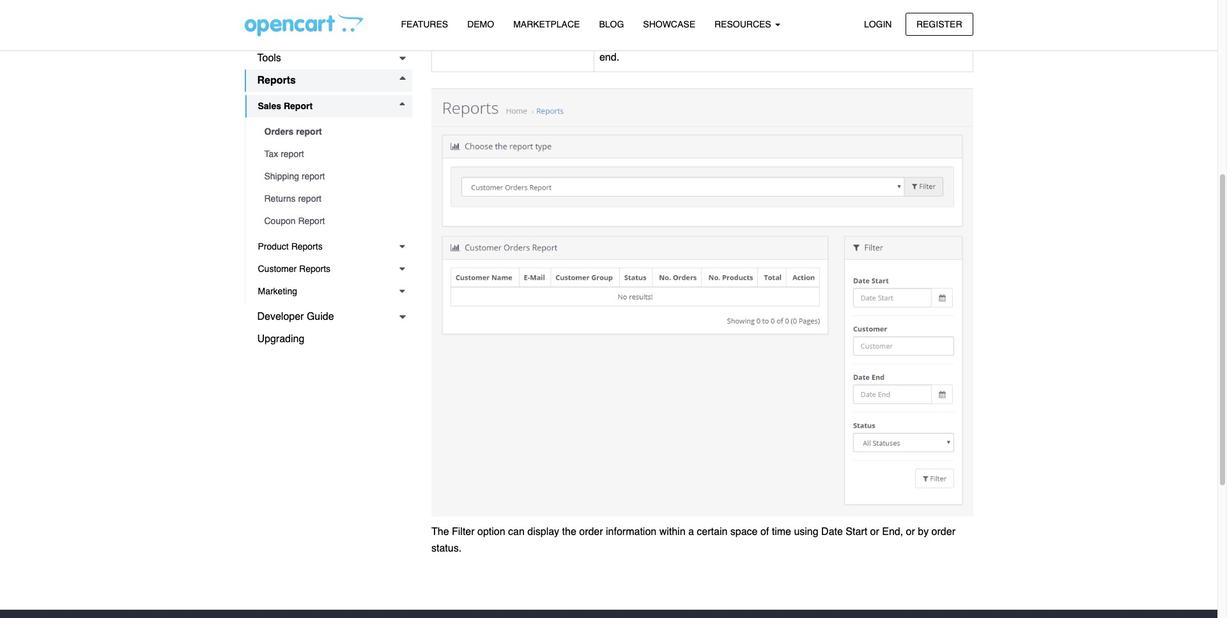 Task type: locate. For each thing, give the bounding box(es) containing it.
the right display
[[562, 527, 577, 538]]

0 vertical spatial between
[[782, 8, 820, 20]]

product reports
[[258, 242, 323, 252]]

start
[[863, 8, 883, 20], [915, 36, 935, 47]]

information
[[606, 527, 657, 538]]

start
[[846, 527, 868, 538]]

1 horizontal spatial and
[[938, 36, 955, 47]]

of down showcase
[[679, 36, 688, 47]]

date
[[840, 8, 860, 20], [892, 36, 912, 47]]

reports inside "link"
[[291, 242, 323, 252]]

1 horizontal spatial or
[[906, 527, 915, 538]]

amount up the total
[[620, 8, 654, 20]]

orders
[[264, 127, 294, 137]]

0 vertical spatial the
[[600, 8, 617, 20]]

0 horizontal spatial date
[[840, 8, 860, 20]]

orders report link
[[252, 121, 412, 143]]

2 vertical spatial reports
[[299, 264, 331, 274]]

customer reports link
[[245, 258, 412, 281]]

0 vertical spatial report
[[284, 101, 313, 111]]

report inside returns report link
[[298, 194, 322, 204]]

amount
[[620, 8, 654, 20], [642, 36, 676, 47]]

certain
[[697, 527, 728, 538]]

or right end, at bottom
[[906, 527, 915, 538]]

amount down showcase
[[642, 36, 676, 47]]

between up the transcations
[[782, 8, 820, 20]]

2 vertical spatial of
[[761, 527, 769, 538]]

coupon
[[264, 216, 296, 226]]

1 vertical spatial date
[[892, 36, 912, 47]]

marketing
[[257, 8, 302, 19], [258, 286, 297, 297]]

report for sales report
[[284, 101, 313, 111]]

0 horizontal spatial order
[[579, 527, 603, 538]]

1 horizontal spatial order
[[932, 527, 956, 538]]

upgrading
[[257, 334, 305, 345]]

0 horizontal spatial or
[[870, 527, 880, 538]]

report
[[296, 127, 322, 137], [281, 149, 304, 159], [302, 171, 325, 182], [298, 194, 322, 204]]

report right orders
[[296, 127, 322, 137]]

system link
[[245, 25, 412, 47]]

customer reports
[[258, 264, 331, 274]]

order right end, at bottom
[[932, 527, 956, 538]]

the up the transcations
[[823, 8, 837, 20]]

1 vertical spatial between
[[834, 36, 873, 47]]

0 horizontal spatial the
[[562, 527, 577, 538]]

report inside tax report link
[[281, 149, 304, 159]]

2 order from the left
[[932, 527, 956, 538]]

0 vertical spatial of
[[657, 8, 666, 20]]

order left information
[[579, 527, 603, 538]]

start inside the total amount of money made from transcations between the date start and end.
[[915, 36, 935, 47]]

report down shipping report
[[298, 194, 322, 204]]

and inside the total amount of money made from transcations between the date start and end.
[[938, 36, 955, 47]]

option
[[478, 527, 505, 538]]

guide
[[307, 311, 334, 323]]

the
[[823, 8, 837, 20], [875, 36, 890, 47], [562, 527, 577, 538]]

customers
[[732, 8, 779, 20]]

0 horizontal spatial of
[[657, 8, 666, 20]]

report for tax report
[[281, 149, 304, 159]]

reports down product reports "link"
[[299, 264, 331, 274]]

report
[[284, 101, 313, 111], [298, 216, 325, 226]]

sales
[[258, 101, 281, 111]]

demo link
[[458, 13, 504, 36]]

1 horizontal spatial of
[[679, 36, 688, 47]]

0 horizontal spatial start
[[863, 8, 883, 20]]

of inside the total amount of money made from transcations between the date start and end.
[[679, 36, 688, 47]]

1 vertical spatial start
[[915, 36, 935, 47]]

the inside the total amount of money made from transcations between the date start and end.
[[600, 36, 617, 47]]

marketing up system
[[257, 8, 302, 19]]

tools
[[257, 52, 281, 64]]

and down register
[[938, 36, 955, 47]]

customer
[[258, 264, 297, 274]]

0 vertical spatial end.
[[906, 8, 925, 20]]

1 horizontal spatial by
[[918, 527, 929, 538]]

1 horizontal spatial end.
[[906, 8, 925, 20]]

and
[[886, 8, 903, 20], [938, 36, 955, 47]]

0 horizontal spatial between
[[782, 8, 820, 20]]

2 vertical spatial the
[[562, 527, 577, 538]]

paid
[[696, 8, 715, 20]]

2 horizontal spatial of
[[761, 527, 769, 538]]

1 vertical spatial the
[[875, 36, 890, 47]]

demo
[[467, 19, 494, 29]]

1 vertical spatial amount
[[642, 36, 676, 47]]

reports up customer reports
[[291, 242, 323, 252]]

the down blog
[[600, 36, 617, 47]]

the for the amount of taxes paid by customers between the date start and end.
[[600, 8, 617, 20]]

login link
[[853, 12, 903, 36]]

1 vertical spatial of
[[679, 36, 688, 47]]

tax report
[[264, 149, 304, 159]]

0 horizontal spatial and
[[886, 8, 903, 20]]

or
[[870, 527, 880, 538], [906, 527, 915, 538]]

of left time
[[761, 527, 769, 538]]

or left end, at bottom
[[870, 527, 880, 538]]

register link
[[906, 12, 973, 36]]

reports link
[[245, 70, 412, 92]]

1 horizontal spatial the
[[823, 8, 837, 20]]

developer
[[257, 311, 304, 323]]

by right the paid
[[718, 8, 729, 20]]

2 horizontal spatial the
[[875, 36, 890, 47]]

report down tax report link
[[302, 171, 325, 182]]

1 vertical spatial end.
[[600, 52, 620, 63]]

and left register
[[886, 8, 903, 20]]

the left showcase
[[600, 8, 617, 20]]

the down login
[[875, 36, 890, 47]]

orders report
[[264, 127, 322, 137]]

of left taxes
[[657, 8, 666, 20]]

end.
[[906, 8, 925, 20], [600, 52, 620, 63]]

1 vertical spatial report
[[298, 216, 325, 226]]

1 vertical spatial and
[[938, 36, 955, 47]]

report for shipping report
[[302, 171, 325, 182]]

system
[[257, 30, 291, 42]]

shipping
[[264, 171, 299, 182]]

reports
[[257, 75, 296, 86], [291, 242, 323, 252], [299, 264, 331, 274]]

made
[[724, 36, 750, 47]]

taxes
[[668, 8, 693, 20]]

the inside the total amount of money made from transcations between the date start and end.
[[875, 36, 890, 47]]

resources link
[[705, 13, 790, 36]]

features link
[[392, 13, 458, 36]]

sales report
[[258, 101, 313, 111]]

0 horizontal spatial end.
[[600, 52, 620, 63]]

1 horizontal spatial between
[[834, 36, 873, 47]]

marketing link up the tools link at the top
[[245, 3, 412, 25]]

0 vertical spatial by
[[718, 8, 729, 20]]

report inside shipping report link
[[302, 171, 325, 182]]

report down returns report
[[298, 216, 325, 226]]

1 vertical spatial the
[[600, 36, 617, 47]]

the
[[600, 8, 617, 20], [600, 36, 617, 47], [432, 527, 449, 538]]

of
[[657, 8, 666, 20], [679, 36, 688, 47], [761, 527, 769, 538]]

time
[[772, 527, 791, 538]]

between down login
[[834, 36, 873, 47]]

upgrading link
[[245, 329, 412, 351]]

date
[[822, 527, 843, 538]]

report up the 'orders report'
[[284, 101, 313, 111]]

date inside the total amount of money made from transcations between the date start and end.
[[892, 36, 912, 47]]

report right tax
[[281, 149, 304, 159]]

by right end, at bottom
[[918, 527, 929, 538]]

1 vertical spatial reports
[[291, 242, 323, 252]]

product reports link
[[245, 236, 412, 258]]

marketing link up developer guide link
[[245, 281, 412, 303]]

by
[[718, 8, 729, 20], [918, 527, 929, 538]]

1 vertical spatial by
[[918, 527, 929, 538]]

reports for product
[[291, 242, 323, 252]]

marketing link
[[245, 3, 412, 25], [245, 281, 412, 303]]

report inside orders report link
[[296, 127, 322, 137]]

0 vertical spatial the
[[823, 8, 837, 20]]

2 vertical spatial the
[[432, 527, 449, 538]]

the inside the filter option can display the order information within a certain space of time using date start or end, or by order status.
[[432, 527, 449, 538]]

filter
[[452, 527, 475, 538]]

0 vertical spatial marketing
[[257, 8, 302, 19]]

the filter option can display the order information within a certain space of time using date start or end, or by order status.
[[432, 527, 956, 555]]

the up status.
[[432, 527, 449, 538]]

between
[[782, 8, 820, 20], [834, 36, 873, 47]]

1 horizontal spatial start
[[915, 36, 935, 47]]

order
[[579, 527, 603, 538], [932, 527, 956, 538]]

end. right login
[[906, 8, 925, 20]]

admin customer sales report image
[[432, 88, 973, 517]]

marketing down the customer
[[258, 286, 297, 297]]

end. down blog link
[[600, 52, 620, 63]]

0 horizontal spatial by
[[718, 8, 729, 20]]

reports down tools
[[257, 75, 296, 86]]

1 horizontal spatial date
[[892, 36, 912, 47]]

sales report link
[[245, 95, 412, 118]]



Task type: describe. For each thing, give the bounding box(es) containing it.
showcase
[[643, 19, 696, 29]]

1 vertical spatial marketing
[[258, 286, 297, 297]]

tools link
[[245, 47, 412, 70]]

end,
[[882, 527, 903, 538]]

total
[[620, 36, 639, 47]]

status.
[[432, 543, 462, 555]]

money
[[691, 36, 721, 47]]

coupon report
[[264, 216, 325, 226]]

the total amount of money made from transcations between the date start and end.
[[600, 36, 955, 63]]

coupon report link
[[252, 210, 412, 233]]

marketplace
[[513, 19, 580, 29]]

of inside the filter option can display the order information within a certain space of time using date start or end, or by order status.
[[761, 527, 769, 538]]

end. inside the total amount of money made from transcations between the date start and end.
[[600, 52, 620, 63]]

marketplace link
[[504, 13, 590, 36]]

0 vertical spatial date
[[840, 8, 860, 20]]

from
[[753, 36, 773, 47]]

shipping report link
[[252, 166, 412, 188]]

blog
[[599, 19, 624, 29]]

transcations
[[776, 36, 831, 47]]

resources
[[715, 19, 774, 29]]

by inside the filter option can display the order information within a certain space of time using date start or end, or by order status.
[[918, 527, 929, 538]]

returns report link
[[252, 188, 412, 210]]

0 vertical spatial start
[[863, 8, 883, 20]]

0 vertical spatial reports
[[257, 75, 296, 86]]

1 order from the left
[[579, 527, 603, 538]]

report for coupon report
[[298, 216, 325, 226]]

1 or from the left
[[870, 527, 880, 538]]

reports for customer
[[299, 264, 331, 274]]

the for the filter option can display the order information within a certain space of time using date start or end, or by order status.
[[432, 527, 449, 538]]

report for returns report
[[298, 194, 322, 204]]

login
[[864, 19, 892, 29]]

developer guide link
[[245, 306, 412, 329]]

tax
[[264, 149, 278, 159]]

2 or from the left
[[906, 527, 915, 538]]

returns report
[[264, 194, 322, 204]]

opencart - open source shopping cart solution image
[[245, 13, 363, 36]]

tax report link
[[252, 143, 412, 166]]

within
[[660, 527, 686, 538]]

1 vertical spatial marketing link
[[245, 281, 412, 303]]

returns
[[264, 194, 296, 204]]

using
[[794, 527, 819, 538]]

between inside the total amount of money made from transcations between the date start and end.
[[834, 36, 873, 47]]

developer guide
[[257, 311, 334, 323]]

register
[[917, 19, 962, 29]]

the for the total amount of money made from transcations between the date start and end.
[[600, 36, 617, 47]]

shipping report
[[264, 171, 325, 182]]

blog link
[[590, 13, 634, 36]]

showcase link
[[634, 13, 705, 36]]

amount inside the total amount of money made from transcations between the date start and end.
[[642, 36, 676, 47]]

space
[[731, 527, 758, 538]]

0 vertical spatial marketing link
[[245, 3, 412, 25]]

report for orders report
[[296, 127, 322, 137]]

0 vertical spatial amount
[[620, 8, 654, 20]]

the amount of taxes paid by customers between the date start and end.
[[600, 8, 925, 20]]

can
[[508, 527, 525, 538]]

a
[[688, 527, 694, 538]]

display
[[528, 527, 559, 538]]

0 vertical spatial and
[[886, 8, 903, 20]]

features
[[401, 19, 448, 29]]

product
[[258, 242, 289, 252]]

the inside the filter option can display the order information within a certain space of time using date start or end, or by order status.
[[562, 527, 577, 538]]



